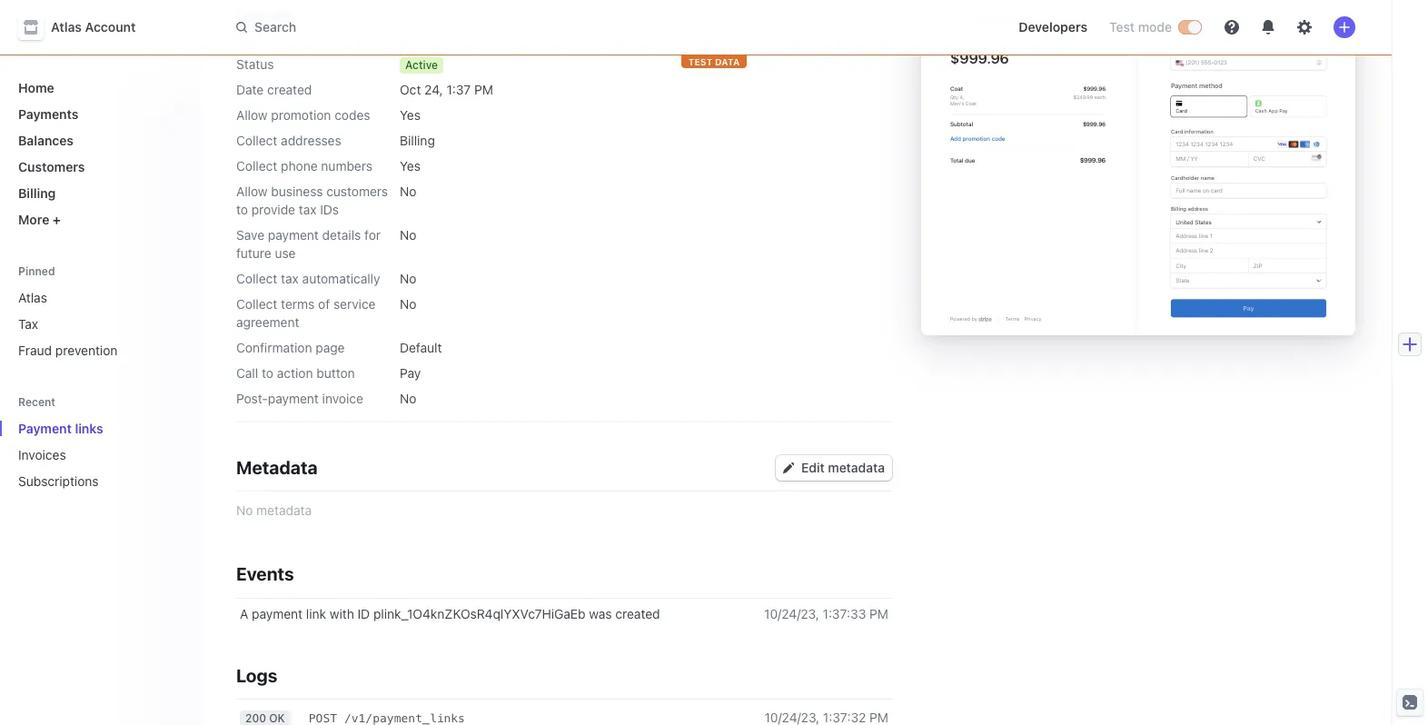 Task type: describe. For each thing, give the bounding box(es) containing it.
a payment link with id plink_1o4knzkosr4qlyxvc7higaeb was created
[[240, 606, 660, 622]]

collect for collect tax automatically
[[236, 271, 278, 286]]

no for save payment details for future use
[[400, 227, 417, 243]]

payments
[[18, 106, 78, 122]]

account
[[85, 19, 136, 35]]

customers
[[326, 184, 388, 199]]

logs
[[236, 665, 277, 686]]

fraud
[[18, 343, 52, 358]]

plink_1o4knzkosr4qlyxvc7higaeb
[[373, 606, 586, 622]]

phone
[[281, 158, 318, 174]]

was
[[589, 606, 612, 622]]

link
[[306, 606, 326, 622]]

id
[[358, 606, 370, 622]]

atlas for atlas
[[18, 290, 47, 305]]

of
[[318, 296, 330, 312]]

date
[[236, 82, 264, 97]]

links
[[75, 421, 103, 436]]

agreement
[[236, 314, 299, 330]]

no for allow business customers to provide tax ids
[[400, 184, 417, 199]]

edit metadata button
[[776, 455, 892, 481]]

details
[[322, 227, 361, 243]]

mode
[[1138, 19, 1172, 35]]

recent
[[18, 395, 56, 409]]

1 vertical spatial created
[[616, 606, 660, 622]]

yes for codes
[[400, 107, 421, 123]]

subscriptions
[[18, 473, 99, 489]]

edit
[[802, 460, 825, 475]]

confirmation page
[[236, 340, 345, 355]]

tax inside allow business customers to provide tax ids
[[299, 202, 317, 217]]

test data
[[689, 56, 740, 67]]

details
[[236, 6, 296, 27]]

notifications image
[[1261, 20, 1276, 35]]

search
[[254, 19, 296, 35]]

10/24/23, 1:37:33 pm
[[764, 606, 889, 622]]

payment links
[[18, 421, 103, 436]]

recent navigation links element
[[0, 394, 200, 496]]

invoices
[[18, 447, 66, 463]]

invoice
[[322, 391, 363, 406]]

default
[[400, 340, 442, 355]]

help image
[[1225, 20, 1240, 35]]

collect tax automatically
[[236, 271, 380, 286]]

future
[[236, 245, 271, 261]]

metadata
[[236, 457, 318, 478]]

subscriptions link
[[11, 466, 160, 496]]

to inside allow business customers to provide tax ids
[[236, 202, 248, 217]]

metadata for edit metadata
[[828, 460, 885, 475]]

test
[[689, 56, 713, 67]]

home
[[18, 80, 54, 95]]

prevention
[[55, 343, 118, 358]]

date created
[[236, 82, 312, 97]]

promotion
[[271, 107, 331, 123]]

no down metadata
[[236, 503, 253, 518]]

0 vertical spatial created
[[267, 82, 312, 97]]

developers link
[[1012, 13, 1095, 42]]

allow business customers to provide tax ids
[[236, 184, 388, 217]]

developers
[[1019, 19, 1088, 35]]

test
[[1110, 19, 1135, 35]]

svg image
[[783, 463, 794, 474]]

collect for collect phone numbers
[[236, 158, 278, 174]]

button
[[317, 365, 355, 381]]

invoices link
[[11, 440, 160, 470]]

yes for numbers
[[400, 158, 421, 174]]

Search search field
[[225, 10, 738, 44]]

post-payment invoice
[[236, 391, 363, 406]]

events
[[236, 563, 294, 584]]

fraud prevention
[[18, 343, 118, 358]]

payment for a
[[252, 606, 303, 622]]

a
[[240, 606, 248, 622]]

call
[[236, 365, 258, 381]]

0 vertical spatial pm
[[474, 82, 493, 97]]

billing link
[[11, 178, 185, 208]]

collect addresses
[[236, 133, 341, 148]]

edit metadata
[[802, 460, 885, 475]]

business
[[271, 184, 323, 199]]

payment
[[18, 421, 72, 436]]

1 horizontal spatial to
[[262, 365, 274, 381]]

pinned navigation links element
[[11, 264, 185, 365]]

payments link
[[11, 99, 185, 129]]



Task type: locate. For each thing, give the bounding box(es) containing it.
1 horizontal spatial atlas
[[51, 19, 82, 35]]

settings image
[[1298, 20, 1312, 35]]

1 vertical spatial atlas
[[18, 290, 47, 305]]

10/24/23, 1:37:33 pm link
[[757, 598, 892, 631]]

oct
[[400, 82, 421, 97]]

4 collect from the top
[[236, 296, 278, 312]]

no metadata
[[236, 503, 312, 518]]

1 horizontal spatial pm
[[870, 606, 889, 622]]

allow down date
[[236, 107, 268, 123]]

1 yes from the top
[[400, 107, 421, 123]]

page
[[316, 340, 345, 355]]

collect for collect terms of service agreement
[[236, 296, 278, 312]]

numbers
[[321, 158, 373, 174]]

with
[[330, 606, 354, 622]]

1 vertical spatial allow
[[236, 184, 268, 199]]

2 collect from the top
[[236, 158, 278, 174]]

2 yes from the top
[[400, 158, 421, 174]]

tax
[[299, 202, 317, 217], [281, 271, 299, 286]]

created up promotion
[[267, 82, 312, 97]]

action
[[277, 365, 313, 381]]

billing
[[400, 133, 435, 148], [18, 185, 56, 201]]

pm
[[474, 82, 493, 97], [870, 606, 889, 622]]

collect terms of service agreement
[[236, 296, 376, 330]]

no for post-payment invoice
[[400, 391, 417, 406]]

collect down promotion
[[236, 133, 278, 148]]

0 vertical spatial to
[[236, 202, 248, 217]]

atlas inside button
[[51, 19, 82, 35]]

created right was
[[616, 606, 660, 622]]

no down pay
[[400, 391, 417, 406]]

3 collect from the top
[[236, 271, 278, 286]]

yes
[[400, 107, 421, 123], [400, 158, 421, 174]]

0 vertical spatial payment
[[268, 227, 319, 243]]

0 horizontal spatial created
[[267, 82, 312, 97]]

more
[[18, 212, 49, 227]]

0 vertical spatial metadata
[[828, 460, 885, 475]]

0 vertical spatial tax
[[299, 202, 317, 217]]

oct 24, 1:37 pm
[[400, 82, 493, 97]]

no for collect tax automatically
[[400, 271, 417, 286]]

payment for save
[[268, 227, 319, 243]]

customers link
[[11, 152, 185, 182]]

codes
[[335, 107, 370, 123]]

0 horizontal spatial metadata
[[256, 503, 312, 518]]

payment for post-
[[268, 391, 319, 406]]

atlas link
[[11, 283, 185, 313]]

tax
[[18, 316, 38, 332]]

atlas left account
[[51, 19, 82, 35]]

1 vertical spatial tax
[[281, 271, 299, 286]]

1 vertical spatial yes
[[400, 158, 421, 174]]

collect for collect addresses
[[236, 133, 278, 148]]

test mode
[[1110, 19, 1172, 35]]

1 horizontal spatial metadata
[[828, 460, 885, 475]]

payment
[[268, 227, 319, 243], [268, 391, 319, 406], [252, 606, 303, 622]]

atlas
[[51, 19, 82, 35], [18, 290, 47, 305]]

1:37
[[447, 82, 471, 97]]

active
[[405, 58, 438, 72]]

0 vertical spatial yes
[[400, 107, 421, 123]]

1 horizontal spatial created
[[616, 606, 660, 622]]

atlas inside pinned element
[[18, 290, 47, 305]]

to
[[236, 202, 248, 217], [262, 365, 274, 381]]

service
[[333, 296, 376, 312]]

billing down the oct
[[400, 133, 435, 148]]

billing inside core navigation links element
[[18, 185, 56, 201]]

1 collect from the top
[[236, 133, 278, 148]]

created
[[267, 82, 312, 97], [616, 606, 660, 622]]

yes down the oct
[[400, 107, 421, 123]]

pay
[[400, 365, 421, 381]]

0 horizontal spatial atlas
[[18, 290, 47, 305]]

0 horizontal spatial pm
[[474, 82, 493, 97]]

1 horizontal spatial billing
[[400, 133, 435, 148]]

to up save
[[236, 202, 248, 217]]

balances link
[[11, 125, 185, 155]]

1 vertical spatial payment
[[268, 391, 319, 406]]

customers
[[18, 159, 85, 174]]

no right the for
[[400, 227, 417, 243]]

confirmation
[[236, 340, 312, 355]]

more +
[[18, 212, 61, 227]]

yes right numbers
[[400, 158, 421, 174]]

metadata for no metadata
[[256, 503, 312, 518]]

addresses
[[281, 133, 341, 148]]

post-
[[236, 391, 268, 406]]

collect down future
[[236, 271, 278, 286]]

use
[[275, 245, 296, 261]]

payment links link
[[11, 413, 160, 443]]

collect
[[236, 133, 278, 148], [236, 158, 278, 174], [236, 271, 278, 286], [236, 296, 278, 312]]

Search text field
[[225, 10, 738, 44]]

allow up provide
[[236, 184, 268, 199]]

0 horizontal spatial billing
[[18, 185, 56, 201]]

to right call at the bottom
[[262, 365, 274, 381]]

collect phone numbers
[[236, 158, 373, 174]]

call to action button
[[236, 365, 355, 381]]

pm right 1:37
[[474, 82, 493, 97]]

pinned element
[[11, 283, 185, 365]]

allow inside allow business customers to provide tax ids
[[236, 184, 268, 199]]

payment right a
[[252, 606, 303, 622]]

balances
[[18, 133, 74, 148]]

pm right the 1:37:33
[[870, 606, 889, 622]]

pinned
[[18, 264, 55, 278]]

metadata right edit
[[828, 460, 885, 475]]

1 vertical spatial to
[[262, 365, 274, 381]]

metadata down metadata
[[256, 503, 312, 518]]

payment down the action
[[268, 391, 319, 406]]

tax down "use"
[[281, 271, 299, 286]]

2 vertical spatial payment
[[252, 606, 303, 622]]

save payment details for future use
[[236, 227, 381, 261]]

no up default
[[400, 296, 417, 312]]

status
[[236, 56, 274, 72]]

metadata inside 'edit metadata' button
[[828, 460, 885, 475]]

+
[[53, 212, 61, 227]]

terms
[[281, 296, 315, 312]]

home link
[[11, 73, 185, 103]]

no right the customers
[[400, 184, 417, 199]]

0 vertical spatial atlas
[[51, 19, 82, 35]]

a payment link with id plink_1o4knzkosr4qlyxvc7higaeb was created link
[[236, 598, 743, 631]]

recent element
[[0, 413, 200, 496]]

provide
[[251, 202, 295, 217]]

atlas account button
[[18, 15, 154, 40]]

core navigation links element
[[11, 73, 185, 234]]

fraud prevention link
[[11, 335, 185, 365]]

atlas for atlas account
[[51, 19, 82, 35]]

1 vertical spatial metadata
[[256, 503, 312, 518]]

allow for allow promotion codes
[[236, 107, 268, 123]]

allow promotion codes
[[236, 107, 370, 123]]

0 horizontal spatial to
[[236, 202, 248, 217]]

1 vertical spatial billing
[[18, 185, 56, 201]]

for
[[364, 227, 381, 243]]

collect up 'agreement'
[[236, 296, 278, 312]]

0 vertical spatial allow
[[236, 107, 268, 123]]

no right automatically at left
[[400, 271, 417, 286]]

allow for allow business customers to provide tax ids
[[236, 184, 268, 199]]

collect inside collect terms of service agreement
[[236, 296, 278, 312]]

atlas down the pinned
[[18, 290, 47, 305]]

1:37:33
[[823, 606, 866, 622]]

1 allow from the top
[[236, 107, 268, 123]]

tax down business
[[299, 202, 317, 217]]

1 vertical spatial pm
[[870, 606, 889, 622]]

payment up "use"
[[268, 227, 319, 243]]

billing up 'more +'
[[18, 185, 56, 201]]

atlas account
[[51, 19, 136, 35]]

collect down collect addresses
[[236, 158, 278, 174]]

save
[[236, 227, 265, 243]]

24,
[[425, 82, 443, 97]]

ids
[[320, 202, 339, 217]]

metadata
[[828, 460, 885, 475], [256, 503, 312, 518]]

data
[[715, 56, 740, 67]]

payment inside save payment details for future use
[[268, 227, 319, 243]]

no for collect terms of service agreement
[[400, 296, 417, 312]]

2 allow from the top
[[236, 184, 268, 199]]

payment inside a payment link with id plink_1o4knzkosr4qlyxvc7higaeb was created link
[[252, 606, 303, 622]]

0 vertical spatial billing
[[400, 133, 435, 148]]

10/24/23,
[[764, 606, 820, 622]]



Task type: vqa. For each thing, say whether or not it's contained in the screenshot.


